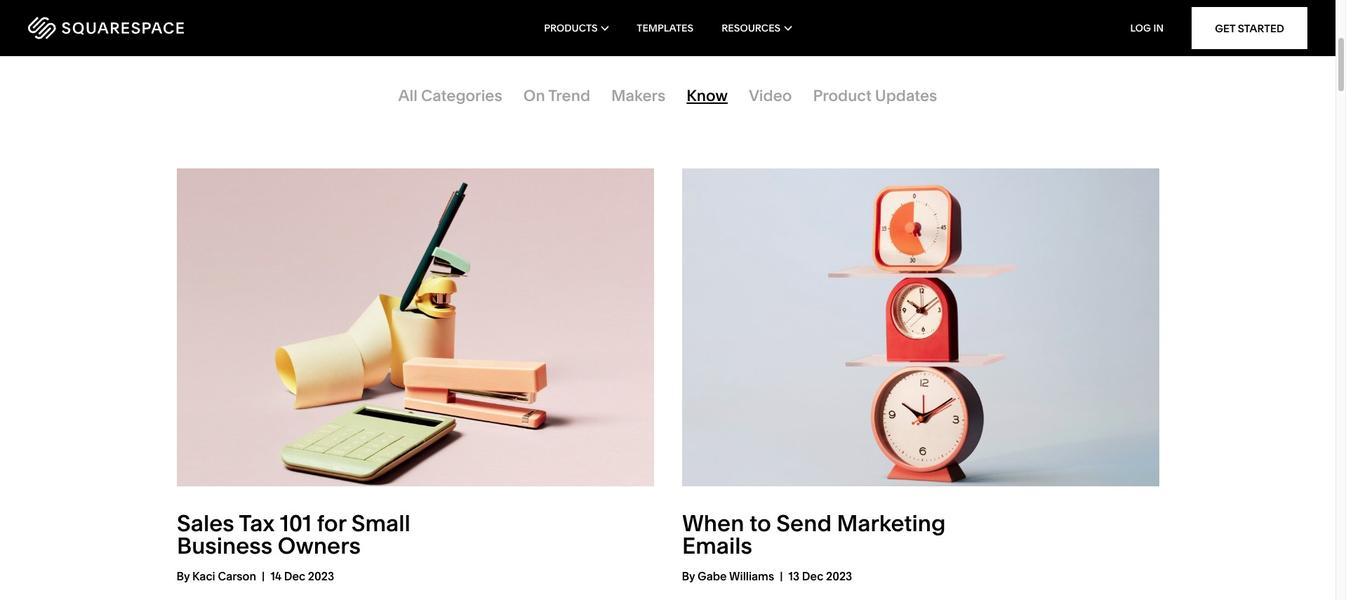 Task type: locate. For each thing, give the bounding box(es) containing it.
0 horizontal spatial 2023
[[308, 569, 334, 584]]

makers link
[[601, 79, 676, 114]]

2023
[[308, 569, 334, 584], [826, 569, 852, 584]]

2 dec from the left
[[802, 569, 824, 584]]

0 horizontal spatial dec
[[284, 569, 305, 584]]

1 horizontal spatial dec
[[802, 569, 824, 584]]

13 dec 2023
[[789, 569, 852, 584]]

product
[[813, 86, 872, 105]]

101
[[280, 510, 311, 537]]

owners
[[277, 532, 360, 560]]

by left kaci
[[177, 569, 190, 584]]

dec
[[284, 569, 305, 584], [802, 569, 824, 584]]

2023 right 13
[[826, 569, 852, 584]]

resources button
[[722, 0, 792, 56]]

1 2023 from the left
[[308, 569, 334, 584]]

2023 for for
[[308, 569, 334, 584]]

by for sales tax 101 for small business owners
[[177, 569, 190, 584]]

dec right the 14
[[284, 569, 305, 584]]

1 horizontal spatial by
[[682, 569, 695, 584]]

started
[[1238, 21, 1285, 35]]

1 by from the left
[[177, 569, 190, 584]]

all
[[398, 86, 418, 105]]

templates
[[637, 22, 694, 34]]

know link
[[676, 79, 738, 114]]

for
[[317, 510, 346, 537]]

2 2023 from the left
[[826, 569, 852, 584]]

products
[[544, 22, 598, 34]]

when
[[682, 510, 744, 537]]

dec for 101
[[284, 569, 305, 584]]

1 dec from the left
[[284, 569, 305, 584]]

get started
[[1215, 21, 1285, 35]]

products button
[[544, 0, 609, 56]]

0 horizontal spatial by
[[177, 569, 190, 584]]

2 by from the left
[[682, 569, 695, 584]]

log
[[1130, 22, 1151, 34]]

williams
[[729, 569, 774, 584]]

in
[[1154, 22, 1164, 34]]

business
[[177, 532, 272, 560]]

2023 down the owners
[[308, 569, 334, 584]]

send
[[776, 510, 831, 537]]

by
[[177, 569, 190, 584], [682, 569, 695, 584]]

dec right 13
[[802, 569, 824, 584]]

get started link
[[1192, 7, 1308, 49]]

by left gabe
[[682, 569, 695, 584]]

1 horizontal spatial 2023
[[826, 569, 852, 584]]

on
[[524, 86, 545, 105]]

squarespace logo link
[[28, 17, 284, 39]]



Task type: vqa. For each thing, say whether or not it's contained in the screenshot.
the leftmost By
yes



Task type: describe. For each thing, give the bounding box(es) containing it.
by for when to send marketing emails
[[682, 569, 695, 584]]

tax
[[238, 510, 274, 537]]

2023 for marketing
[[826, 569, 852, 584]]

14 dec 2023
[[271, 569, 334, 584]]

emails
[[682, 532, 752, 560]]

know
[[687, 86, 728, 105]]

13
[[789, 569, 800, 584]]

carson
[[218, 569, 256, 584]]

on trend
[[524, 86, 590, 105]]

video link
[[738, 79, 803, 114]]

on trend link
[[513, 79, 601, 114]]

sales tax 101 for small business owners
[[177, 510, 410, 560]]

log             in link
[[1130, 22, 1164, 34]]

sales
[[177, 510, 234, 537]]

by kaci carson
[[177, 569, 256, 584]]

categories
[[421, 86, 502, 105]]

product updates
[[813, 86, 937, 105]]

all categories
[[398, 86, 502, 105]]

by gabe williams
[[682, 569, 774, 584]]

all categories link
[[388, 79, 513, 114]]

squarespace logo image
[[28, 17, 184, 39]]

templates link
[[637, 0, 694, 56]]

kaci
[[192, 569, 215, 584]]

trend
[[548, 86, 590, 105]]

when to send marketing emails
[[682, 510, 946, 560]]

resources
[[722, 22, 781, 34]]

video
[[749, 86, 792, 105]]

product updates link
[[803, 79, 948, 114]]

get
[[1215, 21, 1236, 35]]

marketing
[[837, 510, 946, 537]]

dec for send
[[802, 569, 824, 584]]

small
[[351, 510, 410, 537]]

14
[[271, 569, 281, 584]]

updates
[[875, 86, 937, 105]]

log             in
[[1130, 22, 1164, 34]]

to
[[749, 510, 771, 537]]

makers
[[611, 86, 666, 105]]

gabe
[[698, 569, 727, 584]]



